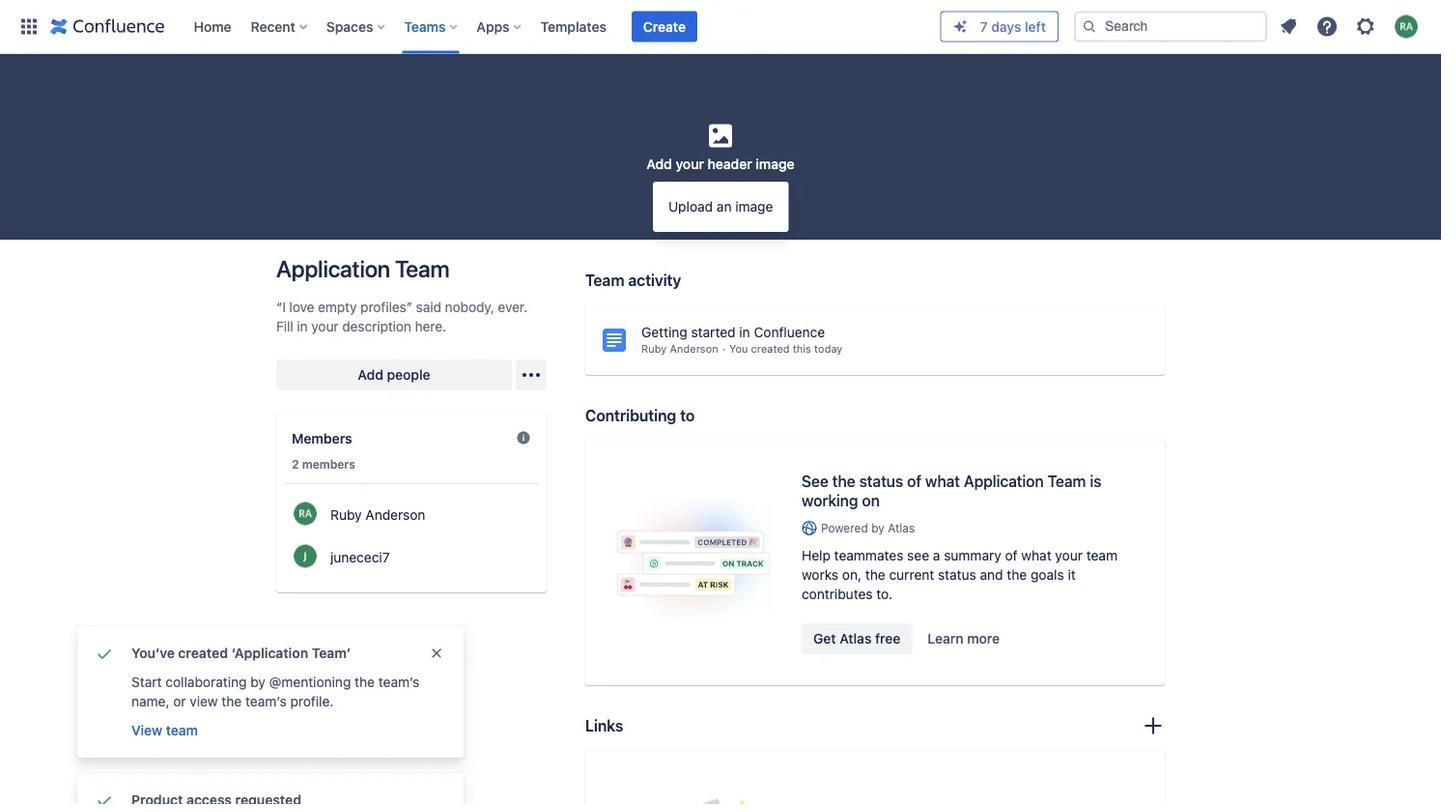 Task type: locate. For each thing, give the bounding box(es) containing it.
learn more
[[928, 631, 1000, 647]]

teammates
[[835, 548, 904, 564]]

team up said
[[395, 255, 450, 282]]

powered by atlas link
[[802, 520, 1135, 536]]

ruby down getting
[[642, 343, 667, 355]]

team's left the profile.
[[246, 693, 287, 709]]

today
[[815, 343, 843, 355]]

actions image
[[520, 363, 543, 387]]

the inside see the status of what application team is working on
[[833, 472, 856, 490]]

created down the confluence on the right of the page
[[751, 343, 790, 355]]

1 vertical spatial atlas
[[840, 631, 872, 647]]

team'
[[312, 645, 351, 661]]

it
[[1068, 567, 1076, 583]]

0 horizontal spatial application
[[276, 255, 390, 282]]

team left is
[[1048, 472, 1087, 490]]

the right "@mentioning"
[[355, 674, 375, 690]]

2 horizontal spatial your
[[1056, 548, 1083, 564]]

0 horizontal spatial add
[[358, 367, 384, 383]]

spaces
[[326, 18, 373, 34]]

team down is
[[1087, 548, 1118, 564]]

ruby anderson up junececi7
[[330, 507, 426, 523]]

contributes
[[802, 586, 873, 602]]

1 horizontal spatial of
[[1006, 548, 1018, 564]]

status down summary
[[938, 567, 977, 583]]

0 horizontal spatial team's
[[246, 693, 287, 709]]

2 vertical spatial your
[[1056, 548, 1083, 564]]

by
[[872, 521, 885, 535], [251, 674, 266, 690]]

you've
[[131, 645, 175, 661]]

add for add your header image
[[647, 156, 672, 172]]

1 horizontal spatial team
[[1087, 548, 1118, 564]]

status inside help teammates see a summary of what your team works on, the current status and the goals it contributes to.
[[938, 567, 977, 583]]

to
[[680, 406, 695, 425]]

ruby anderson link
[[284, 496, 539, 534]]

2 horizontal spatial team
[[1048, 472, 1087, 490]]

1 vertical spatial ruby
[[330, 507, 362, 523]]

1 horizontal spatial ruby
[[642, 343, 667, 355]]

ruby up junececi7
[[330, 507, 362, 523]]

0 horizontal spatial ruby anderson
[[330, 507, 426, 523]]

add inside button
[[358, 367, 384, 383]]

0 horizontal spatial status
[[860, 472, 904, 490]]

1 horizontal spatial atlas
[[888, 521, 915, 535]]

add link image
[[1142, 714, 1165, 737]]

7
[[980, 18, 988, 34]]

recent
[[251, 18, 296, 34]]

0 vertical spatial your
[[676, 156, 704, 172]]

appswitcher icon image
[[17, 15, 41, 38]]

settings icon image
[[1355, 15, 1378, 38]]

collaborating
[[166, 674, 247, 690]]

"i love empty profiles" said nobody, ever. fill in your description here.
[[276, 299, 528, 334]]

team activity
[[586, 271, 682, 289]]

view team link
[[129, 719, 200, 742]]

0 vertical spatial status
[[860, 472, 904, 490]]

0 horizontal spatial anderson
[[366, 507, 426, 523]]

team
[[395, 255, 450, 282], [586, 271, 625, 289], [1048, 472, 1087, 490]]

what inside see the status of what application team is working on
[[926, 472, 961, 490]]

in up you
[[740, 324, 751, 340]]

0 vertical spatial atlas
[[888, 521, 915, 535]]

atlas up see
[[888, 521, 915, 535]]

image right an
[[736, 199, 773, 215]]

ruby anderson
[[642, 343, 719, 355], [330, 507, 426, 523]]

success image
[[93, 789, 116, 804]]

application up empty
[[276, 255, 390, 282]]

Search field
[[1075, 11, 1268, 42]]

2 members
[[292, 457, 355, 471]]

1 horizontal spatial created
[[751, 343, 790, 355]]

ruby
[[642, 343, 667, 355], [330, 507, 362, 523]]

team
[[1087, 548, 1118, 564], [166, 722, 198, 738]]

1 vertical spatial what
[[1022, 548, 1052, 564]]

0 horizontal spatial ruby
[[330, 507, 362, 523]]

help icon image
[[1316, 15, 1339, 38]]

0 horizontal spatial atlas
[[840, 631, 872, 647]]

0 horizontal spatial created
[[178, 645, 228, 661]]

what
[[926, 472, 961, 490], [1022, 548, 1052, 564]]

2
[[292, 457, 299, 471]]

on,
[[843, 567, 862, 583]]

0 vertical spatial by
[[872, 521, 885, 535]]

1 horizontal spatial status
[[938, 567, 977, 583]]

members
[[292, 431, 352, 446]]

add up upload on the top left of page
[[647, 156, 672, 172]]

what up "powered by atlas" "link"
[[926, 472, 961, 490]]

add people
[[358, 367, 431, 383]]

0 vertical spatial image
[[756, 156, 795, 172]]

0 vertical spatial application
[[276, 255, 390, 282]]

templates
[[541, 18, 607, 34]]

0 horizontal spatial what
[[926, 472, 961, 490]]

1 horizontal spatial in
[[740, 324, 751, 340]]

your up it
[[1056, 548, 1083, 564]]

@mentioning
[[269, 674, 351, 690]]

profile.
[[290, 693, 334, 709]]

description
[[342, 318, 412, 334]]

created for this
[[751, 343, 790, 355]]

0 horizontal spatial your
[[311, 318, 339, 334]]

in right fill
[[297, 318, 308, 334]]

0 vertical spatial team's
[[379, 674, 420, 690]]

1 vertical spatial created
[[178, 645, 228, 661]]

7 days left
[[980, 18, 1047, 34]]

atlas right get at the right of the page
[[840, 631, 872, 647]]

start collaborating by @mentioning the team's name, or view the team's profile.
[[131, 674, 420, 709]]

by down 'application
[[251, 674, 266, 690]]

recent button
[[245, 11, 315, 42]]

1 horizontal spatial team's
[[379, 674, 420, 690]]

1 vertical spatial ruby anderson
[[330, 507, 426, 523]]

ruby anderson down getting
[[642, 343, 719, 355]]

view
[[131, 722, 162, 738]]

0 vertical spatial of
[[908, 472, 922, 490]]

application
[[276, 255, 390, 282], [964, 472, 1044, 490]]

by inside "link"
[[872, 521, 885, 535]]

add inside dropdown button
[[647, 156, 672, 172]]

team left 'activity'
[[586, 271, 625, 289]]

1 vertical spatial your
[[311, 318, 339, 334]]

add for add people
[[358, 367, 384, 383]]

upload an image button
[[653, 187, 789, 226]]

0 vertical spatial ruby
[[642, 343, 667, 355]]

banner
[[0, 0, 1442, 54]]

0 horizontal spatial in
[[297, 318, 308, 334]]

is
[[1090, 472, 1102, 490]]

and
[[980, 567, 1004, 583]]

getting started in confluence
[[642, 324, 825, 340]]

get atlas free button
[[802, 623, 913, 654]]

1 vertical spatial image
[[736, 199, 773, 215]]

1 horizontal spatial ruby anderson
[[642, 343, 719, 355]]

your left header
[[676, 156, 704, 172]]

application up "powered by atlas" "link"
[[964, 472, 1044, 490]]

atlas
[[888, 521, 915, 535], [840, 631, 872, 647]]

status inside see the status of what application team is working on
[[860, 472, 904, 490]]

by down on
[[872, 521, 885, 535]]

0 horizontal spatial of
[[908, 472, 922, 490]]

premium icon image
[[953, 19, 969, 34]]

anderson up junececi7 link
[[366, 507, 426, 523]]

your inside the "i love empty profiles" said nobody, ever. fill in your description here.
[[311, 318, 339, 334]]

the up working
[[833, 472, 856, 490]]

a
[[933, 548, 941, 564]]

current
[[889, 567, 935, 583]]

1 vertical spatial of
[[1006, 548, 1018, 564]]

help
[[802, 548, 831, 564]]

1 horizontal spatial your
[[676, 156, 704, 172]]

1 horizontal spatial add
[[647, 156, 672, 172]]

0 horizontal spatial by
[[251, 674, 266, 690]]

works
[[802, 567, 839, 583]]

team down or
[[166, 722, 198, 738]]

image right header
[[756, 156, 795, 172]]

goals
[[1031, 567, 1065, 583]]

confluence image
[[50, 15, 165, 38], [50, 15, 165, 38]]

0 vertical spatial team
[[1087, 548, 1118, 564]]

1 vertical spatial status
[[938, 567, 977, 583]]

created
[[751, 343, 790, 355], [178, 645, 228, 661]]

add left people
[[358, 367, 384, 383]]

0 vertical spatial what
[[926, 472, 961, 490]]

of up powered by atlas
[[908, 472, 922, 490]]

1 vertical spatial by
[[251, 674, 266, 690]]

start
[[131, 674, 162, 690]]

add
[[647, 156, 672, 172], [358, 367, 384, 383]]

team inside help teammates see a summary of what your team works on, the current status and the goals it contributes to.
[[1087, 548, 1118, 564]]

created up collaborating
[[178, 645, 228, 661]]

your
[[676, 156, 704, 172], [311, 318, 339, 334], [1056, 548, 1083, 564]]

status up on
[[860, 472, 904, 490]]

your profile and preferences image
[[1395, 15, 1419, 38]]

7 days left button
[[942, 12, 1058, 41]]

status
[[860, 472, 904, 490], [938, 567, 977, 583]]

1 horizontal spatial application
[[964, 472, 1044, 490]]

1 vertical spatial team
[[166, 722, 198, 738]]

1 vertical spatial application
[[964, 472, 1044, 490]]

get
[[814, 631, 836, 647]]

of right summary
[[1006, 548, 1018, 564]]

the
[[833, 472, 856, 490], [866, 567, 886, 583], [1007, 567, 1028, 583], [355, 674, 375, 690], [222, 693, 242, 709]]

your down empty
[[311, 318, 339, 334]]

1 horizontal spatial by
[[872, 521, 885, 535]]

your inside dropdown button
[[676, 156, 704, 172]]

1 vertical spatial add
[[358, 367, 384, 383]]

anderson down started
[[670, 343, 719, 355]]

"i
[[276, 299, 286, 315]]

get atlas free
[[814, 631, 901, 647]]

0 vertical spatial ruby anderson
[[642, 343, 719, 355]]

1 horizontal spatial what
[[1022, 548, 1052, 564]]

created for 'application
[[178, 645, 228, 661]]

what up goals
[[1022, 548, 1052, 564]]

by inside start collaborating by @mentioning the team's name, or view the team's profile.
[[251, 674, 266, 690]]

0 vertical spatial add
[[647, 156, 672, 172]]

1 horizontal spatial anderson
[[670, 343, 719, 355]]

image
[[756, 156, 795, 172], [736, 199, 773, 215]]

team's right "@mentioning"
[[379, 674, 420, 690]]

of
[[908, 472, 922, 490], [1006, 548, 1018, 564]]

activity
[[628, 271, 682, 289]]

0 vertical spatial created
[[751, 343, 790, 355]]



Task type: describe. For each thing, give the bounding box(es) containing it.
contributing to
[[586, 406, 695, 425]]

on
[[862, 491, 880, 510]]

name,
[[131, 693, 170, 709]]

the right view
[[222, 693, 242, 709]]

profiles"
[[361, 299, 413, 315]]

working
[[802, 491, 859, 510]]

see
[[908, 548, 930, 564]]

you created this today
[[730, 343, 843, 355]]

getting
[[642, 324, 688, 340]]

atlas image
[[802, 520, 818, 536]]

junececi7
[[330, 549, 390, 565]]

global element
[[12, 0, 941, 54]]

the right and
[[1007, 567, 1028, 583]]

create
[[643, 18, 686, 34]]

'application
[[232, 645, 308, 661]]

ever.
[[498, 299, 528, 315]]

templates link
[[535, 11, 613, 42]]

spaces button
[[321, 11, 393, 42]]

home link
[[188, 11, 237, 42]]

image inside dropdown button
[[756, 156, 795, 172]]

notification icon image
[[1278, 15, 1301, 38]]

learn
[[928, 631, 964, 647]]

nobody,
[[445, 299, 495, 315]]

you
[[730, 343, 748, 355]]

free
[[876, 631, 901, 647]]

said
[[416, 299, 442, 315]]

create link
[[632, 11, 698, 42]]

people
[[387, 367, 431, 383]]

application team
[[276, 255, 450, 282]]

success image
[[93, 642, 116, 665]]

upload an image
[[669, 199, 773, 215]]

contributing
[[586, 406, 677, 425]]

0 horizontal spatial team
[[395, 255, 450, 282]]

see the status of what application team is working on
[[802, 472, 1102, 510]]

here.
[[415, 318, 446, 334]]

1 horizontal spatial team
[[586, 271, 625, 289]]

see
[[802, 472, 829, 490]]

atlas inside "link"
[[888, 521, 915, 535]]

view team
[[131, 722, 198, 738]]

an
[[717, 199, 732, 215]]

learn more button
[[917, 623, 1012, 654]]

links
[[586, 717, 624, 735]]

what inside help teammates see a summary of what your team works on, the current status and the goals it contributes to.
[[1022, 548, 1052, 564]]

or
[[173, 693, 186, 709]]

members
[[302, 457, 355, 471]]

junececi7 link
[[284, 538, 539, 577]]

home
[[194, 18, 232, 34]]

1 vertical spatial anderson
[[366, 507, 426, 523]]

days
[[992, 18, 1022, 34]]

in inside the "i love empty profiles" said nobody, ever. fill in your description here.
[[297, 318, 308, 334]]

of inside see the status of what application team is working on
[[908, 472, 922, 490]]

more
[[968, 631, 1000, 647]]

summary
[[944, 548, 1002, 564]]

powered by atlas
[[821, 521, 915, 535]]

help teammates see a summary of what your team works on, the current status and the goals it contributes to.
[[802, 548, 1118, 602]]

confluence
[[754, 324, 825, 340]]

teams button
[[398, 11, 465, 42]]

add your header image
[[647, 156, 795, 172]]

0 horizontal spatial team
[[166, 722, 198, 738]]

application inside see the status of what application team is working on
[[964, 472, 1044, 490]]

apps button
[[471, 11, 529, 42]]

apps
[[477, 18, 510, 34]]

team inside see the status of what application team is working on
[[1048, 472, 1087, 490]]

search image
[[1082, 19, 1098, 34]]

love
[[289, 299, 314, 315]]

1 vertical spatial team's
[[246, 693, 287, 709]]

header
[[708, 156, 753, 172]]

powered
[[821, 521, 869, 535]]

0 vertical spatial anderson
[[670, 343, 719, 355]]

your inside help teammates see a summary of what your team works on, the current status and the goals it contributes to.
[[1056, 548, 1083, 564]]

dismiss image
[[429, 646, 445, 661]]

view
[[190, 693, 218, 709]]

the down teammates
[[866, 567, 886, 583]]

image inside button
[[736, 199, 773, 215]]

teams
[[404, 18, 446, 34]]

of inside help teammates see a summary of what your team works on, the current status and the goals it contributes to.
[[1006, 548, 1018, 564]]

this
[[793, 343, 812, 355]]

empty
[[318, 299, 357, 315]]

add your header image button
[[635, 120, 807, 173]]

upload
[[669, 199, 713, 215]]

banner containing home
[[0, 0, 1442, 54]]

to.
[[877, 586, 893, 602]]

started
[[691, 324, 736, 340]]

left
[[1025, 18, 1047, 34]]

atlas inside button
[[840, 631, 872, 647]]



Task type: vqa. For each thing, say whether or not it's contained in the screenshot.
on,
yes



